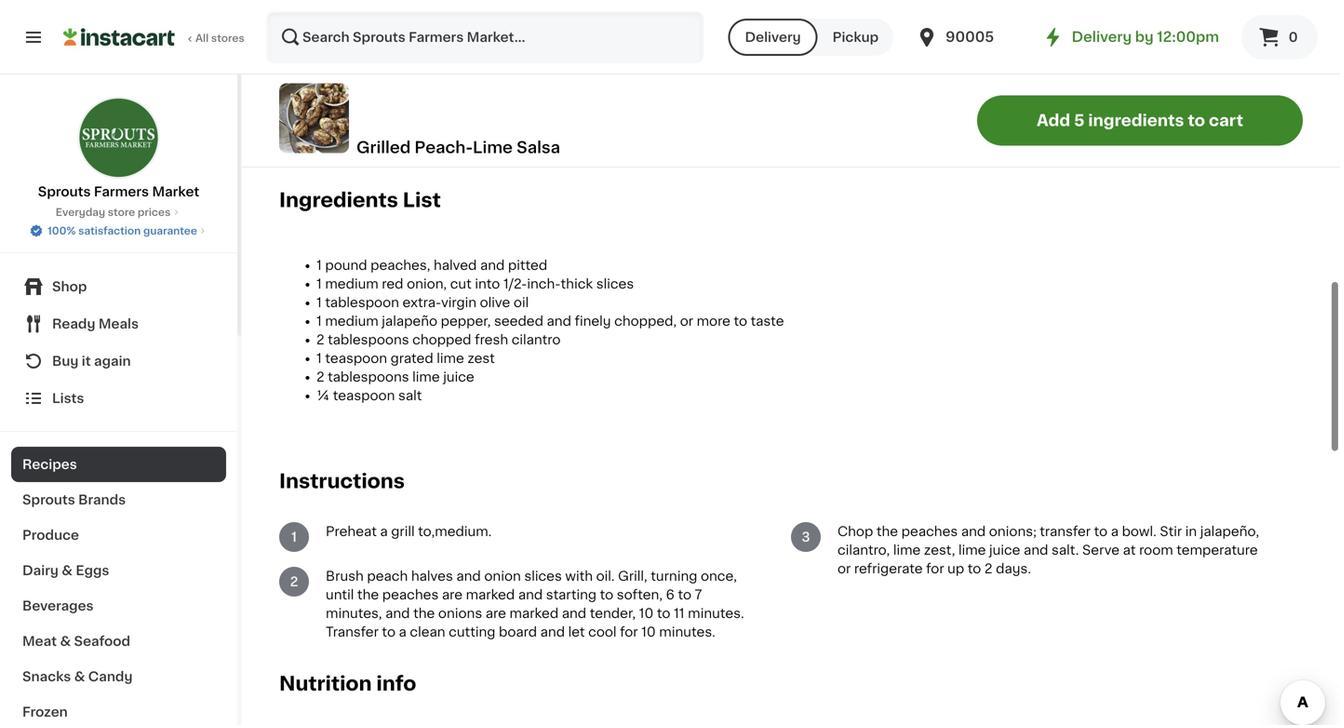 Task type: vqa. For each thing, say whether or not it's contained in the screenshot.
Apple Airpods (3rd Generation)
no



Task type: describe. For each thing, give the bounding box(es) containing it.
peaches inside chop the peaches and onions; transfer to a bowl. stir in jalapeño, cilantro, lime zest, lime juice and salt. serve at room temperature or refrigerate for up to 2 days.
[[902, 525, 958, 538]]

juice inside chop the peaches and onions; transfer to a bowl. stir in jalapeño, cilantro, lime zest, lime juice and salt. serve at room temperature or refrigerate for up to 2 days.
[[990, 544, 1021, 557]]

olive inside 1 tablespoon extra- virgin olive oil sprouts extra virgin olive oil $5.99 show alternatives
[[320, 54, 351, 67]]

by
[[1136, 30, 1154, 44]]

pickup button
[[818, 19, 894, 56]]

everyday
[[56, 207, 105, 217]]

to inside 1 pound peaches, halved and pitted 1 medium red onion, cut into 1/2-inch-thick slices 1 tablespoon extra-virgin olive oil 1 medium jalapeño pepper, seeded and finely chopped, or more to taste 2 tablespoons chopped fresh cilantro 1 teaspoon grated lime zest 2 tablespoons lime juice ¼ teaspoon salt
[[734, 315, 748, 328]]

1 vertical spatial minutes.
[[659, 626, 716, 639]]

onion
[[484, 570, 521, 583]]

pickup
[[833, 31, 879, 44]]

0 vertical spatial 10
[[639, 607, 654, 620]]

taste
[[751, 315, 784, 328]]

starting
[[546, 588, 597, 601]]

¼ inside 1 pound peaches, halved and pitted 1 medium red onion, cut into 1/2-inch-thick slices 1 tablespoon extra-virgin olive oil 1 medium jalapeño pepper, seeded and finely chopped, or more to taste 2 tablespoons chopped fresh cilantro 1 teaspoon grated lime zest 2 tablespoons lime juice ¼ teaspoon salt
[[317, 389, 330, 402]]

produce link
[[11, 518, 226, 553]]

virgin inside 1 pound peaches, halved and pitted 1 medium red onion, cut into 1/2-inch-thick slices 1 tablespoon extra-virgin olive oil 1 medium jalapeño pepper, seeded and finely chopped, or more to taste 2 tablespoons chopped fresh cilantro 1 teaspoon grated lime zest 2 tablespoons lime juice ¼ teaspoon salt
[[441, 296, 477, 309]]

extra- inside 1 tablespoon extra- virgin olive oil sprouts extra virgin olive oil $5.99 show alternatives
[[367, 35, 408, 48]]

lists
[[52, 392, 84, 405]]

alternatives
[[311, 132, 373, 142]]

to right up
[[968, 562, 982, 575]]

onions
[[438, 607, 483, 620]]

show alternatives button
[[279, 129, 439, 144]]

recipes link
[[11, 447, 226, 482]]

1 inside 1 tablespoon extra- virgin olive oil sprouts extra virgin olive oil $5.99 show alternatives
[[279, 35, 285, 48]]

12:00pm
[[1158, 30, 1220, 44]]

days.
[[996, 562, 1032, 575]]

tablespoon inside 1 tablespoon extra- virgin olive oil sprouts extra virgin olive oil $5.99 show alternatives
[[288, 35, 364, 48]]

sprouts farmers market logo image
[[78, 97, 160, 179]]

sprouts down recipes
[[22, 493, 75, 507]]

for inside chop the peaches and onions; transfer to a bowl. stir in jalapeño, cilantro, lime zest, lime juice and salt. serve at room temperature or refrigerate for up to 2 days.
[[927, 562, 945, 575]]

shop link
[[11, 268, 226, 305]]

a inside brush peach halves and onion slices with oil. grill, turning once, until the peaches are marked and starting to soften, 6 to 7 minutes, and the onions are marked and tender, 10 to 11 minutes. transfer to a clean cutting board and let cool for 10 minutes.
[[399, 626, 407, 639]]

tender,
[[590, 607, 636, 620]]

fine
[[550, 54, 578, 67]]

again
[[94, 355, 131, 368]]

turning
[[651, 570, 698, 583]]

0 vertical spatial minutes.
[[688, 607, 745, 620]]

ready meals button
[[11, 305, 226, 343]]

ready meals
[[52, 318, 139, 331]]

to down oil.
[[600, 588, 614, 601]]

decrement quantity image for 1 tablespoon extra- virgin olive oil
[[287, 0, 309, 18]]

seeded
[[494, 315, 544, 328]]

snacks & candy link
[[11, 659, 226, 695]]

1 tablespoons from the top
[[328, 333, 409, 346]]

olive inside 1 pound peaches, halved and pitted 1 medium red onion, cut into 1/2-inch-thick slices 1 tablespoon extra-virgin olive oil 1 medium jalapeño pepper, seeded and finely chopped, or more to taste 2 tablespoons chopped fresh cilantro 1 teaspoon grated lime zest 2 tablespoons lime juice ¼ teaspoon salt
[[480, 296, 511, 309]]

11
[[674, 607, 685, 620]]

and up "clean"
[[386, 607, 410, 620]]

1 vertical spatial marked
[[510, 607, 559, 620]]

peaches,
[[371, 259, 431, 272]]

onions;
[[990, 525, 1037, 538]]

guarantee
[[143, 226, 197, 236]]

jalapeño
[[382, 315, 438, 328]]

satisfaction
[[78, 226, 141, 236]]

1 tablespoon extra- virgin olive oil sprouts extra virgin olive oil $5.99 show alternatives
[[279, 35, 408, 142]]

pitted
[[508, 259, 548, 272]]

0 horizontal spatial are
[[442, 588, 463, 601]]

peach
[[367, 570, 408, 583]]

virgin
[[371, 72, 408, 86]]

brands
[[78, 493, 126, 507]]

buy
[[52, 355, 79, 368]]

lime up refrigerate
[[894, 544, 921, 557]]

2 vertical spatial teaspoon
[[333, 389, 395, 402]]

recipes
[[22, 458, 77, 471]]

all
[[196, 33, 209, 43]]

slices inside brush peach halves and onion slices with oil. grill, turning once, until the peaches are marked and starting to soften, 6 to 7 minutes, and the onions are marked and tender, 10 to 11 minutes. transfer to a clean cutting board and let cool for 10 minutes.
[[525, 570, 562, 583]]

salt.
[[1052, 544, 1080, 557]]

frozen
[[22, 706, 68, 719]]

oil inside 1 pound peaches, halved and pitted 1 medium red onion, cut into 1/2-inch-thick slices 1 tablespoon extra-virgin olive oil 1 medium jalapeño pepper, seeded and finely chopped, or more to taste 2 tablespoons chopped fresh cilantro 1 teaspoon grated lime zest 2 tablespoons lime juice ¼ teaspoon salt
[[514, 296, 529, 309]]

1 vertical spatial 10
[[642, 626, 656, 639]]

market
[[152, 185, 199, 198]]

pound
[[325, 259, 367, 272]]

to inside button
[[1188, 113, 1206, 128]]

Search field
[[268, 13, 703, 61]]

oil inside 1 tablespoon extra- virgin olive oil sprouts extra virgin olive oil $5.99 show alternatives
[[355, 54, 371, 67]]

cart
[[1210, 113, 1244, 128]]

slices inside 1 pound peaches, halved and pitted 1 medium red onion, cut into 1/2-inch-thick slices 1 tablespoon extra-virgin olive oil 1 medium jalapeño pepper, seeded and finely chopped, or more to taste 2 tablespoons chopped fresh cilantro 1 teaspoon grated lime zest 2 tablespoons lime juice ¼ teaspoon salt
[[597, 277, 634, 290]]

teaspoon inside ¼ teaspoon salt sprouts fine atlantic sea salt
[[512, 35, 576, 48]]

delivery for delivery
[[745, 31, 801, 44]]

sprouts inside ¼ teaspoon salt sprouts fine atlantic sea salt
[[495, 54, 546, 67]]

& for dairy
[[62, 564, 73, 577]]

show
[[279, 132, 308, 142]]

finely
[[575, 315, 611, 328]]

grated
[[391, 352, 434, 365]]

chopped
[[413, 333, 472, 346]]

brush peach halves and onion slices with oil. grill, turning once, until the peaches are marked and starting to soften, 6 to 7 minutes, and the onions are marked and tender, 10 to 11 minutes. transfer to a clean cutting board and let cool for 10 minutes.
[[326, 570, 745, 639]]

salt
[[523, 72, 548, 86]]

ready
[[52, 318, 95, 331]]

peaches inside brush peach halves and onion slices with oil. grill, turning once, until the peaches are marked and starting to soften, 6 to 7 minutes, and the onions are marked and tender, 10 to 11 minutes. transfer to a clean cutting board and let cool for 10 minutes.
[[382, 588, 439, 601]]

shop
[[52, 280, 87, 293]]

preheat
[[326, 525, 377, 538]]

prices
[[138, 207, 171, 217]]

halves
[[411, 570, 453, 583]]

tablespoon inside 1 pound peaches, halved and pitted 1 medium red onion, cut into 1/2-inch-thick slices 1 tablespoon extra-virgin olive oil 1 medium jalapeño pepper, seeded and finely chopped, or more to taste 2 tablespoons chopped fresh cilantro 1 teaspoon grated lime zest 2 tablespoons lime juice ¼ teaspoon salt
[[325, 296, 399, 309]]

add 5 ingredients to cart
[[1037, 113, 1244, 128]]

1 vertical spatial the
[[357, 588, 379, 601]]

transfer
[[1040, 525, 1091, 538]]

produce
[[22, 529, 79, 542]]

salsa
[[517, 140, 561, 155]]

grill,
[[618, 570, 648, 583]]

stir
[[1160, 525, 1183, 538]]

or inside 1 pound peaches, halved and pitted 1 medium red onion, cut into 1/2-inch-thick slices 1 tablespoon extra-virgin olive oil 1 medium jalapeño pepper, seeded and finely chopped, or more to taste 2 tablespoons chopped fresh cilantro 1 teaspoon grated lime zest 2 tablespoons lime juice ¼ teaspoon salt
[[680, 315, 694, 328]]

let
[[569, 626, 585, 639]]

at
[[1124, 544, 1136, 557]]

& for snacks
[[74, 670, 85, 683]]

0 horizontal spatial a
[[380, 525, 388, 538]]

to left 7
[[678, 588, 692, 601]]

in
[[1186, 525, 1198, 538]]

add 5 ingredients to cart button
[[978, 95, 1304, 146]]

salt inside ¼ teaspoon salt sprouts fine atlantic sea salt
[[579, 35, 603, 48]]

buy it again link
[[11, 343, 226, 380]]

¼ teaspoon salt sprouts fine atlantic sea salt
[[495, 35, 631, 86]]

dairy & eggs link
[[11, 553, 226, 588]]

preheat a grill to,medium.
[[326, 525, 492, 538]]

temperature
[[1177, 544, 1259, 557]]

inch-
[[527, 277, 561, 290]]

nutrition info
[[279, 674, 417, 693]]

or inside chop the peaches and onions; transfer to a bowl. stir in jalapeño, cilantro, lime zest, lime juice and salt. serve at room temperature or refrigerate for up to 2 days.
[[838, 562, 851, 575]]

until
[[326, 588, 354, 601]]

2 medium from the top
[[325, 315, 379, 328]]

sprouts farmers market link
[[38, 97, 199, 201]]

zest,
[[925, 544, 956, 557]]

lime down grated
[[413, 370, 440, 383]]



Task type: locate. For each thing, give the bounding box(es) containing it.
delivery by 12:00pm
[[1072, 30, 1220, 44]]

nutrition
[[279, 674, 372, 693]]

0 vertical spatial slices
[[597, 277, 634, 290]]

product group containing 1 tablespoon extra- virgin olive oil
[[279, 0, 439, 144]]

1 vertical spatial ¼
[[317, 389, 330, 402]]

0 horizontal spatial delivery
[[745, 31, 801, 44]]

0 horizontal spatial or
[[680, 315, 694, 328]]

1 vertical spatial or
[[838, 562, 851, 575]]

extra- up virgin
[[367, 35, 408, 48]]

to
[[1188, 113, 1206, 128], [734, 315, 748, 328], [1095, 525, 1108, 538], [968, 562, 982, 575], [600, 588, 614, 601], [678, 588, 692, 601], [657, 607, 671, 620], [382, 626, 396, 639]]

0 vertical spatial are
[[442, 588, 463, 601]]

a left grill
[[380, 525, 388, 538]]

to left taste
[[734, 315, 748, 328]]

2 vertical spatial &
[[74, 670, 85, 683]]

1 horizontal spatial olive
[[480, 296, 511, 309]]

tablespoons down jalapeño
[[328, 333, 409, 346]]

sea
[[495, 72, 520, 86]]

2 increment quantity image from the left
[[626, 0, 648, 18]]

1 horizontal spatial peaches
[[902, 525, 958, 538]]

teaspoon left grated
[[325, 352, 387, 365]]

all stores link
[[63, 11, 246, 63]]

once,
[[701, 570, 737, 583]]

a inside chop the peaches and onions; transfer to a bowl. stir in jalapeño, cilantro, lime zest, lime juice and salt. serve at room temperature or refrigerate for up to 2 days.
[[1112, 525, 1119, 538]]

the inside chop the peaches and onions; transfer to a bowl. stir in jalapeño, cilantro, lime zest, lime juice and salt. serve at room temperature or refrigerate for up to 2 days.
[[877, 525, 899, 538]]

sprouts up sea
[[495, 54, 546, 67]]

0 horizontal spatial decrement quantity image
[[287, 0, 309, 18]]

product group
[[279, 0, 439, 144], [495, 0, 656, 126]]

lime down chopped
[[437, 352, 464, 365]]

snacks & candy
[[22, 670, 133, 683]]

eggs
[[76, 564, 109, 577]]

2 vertical spatial the
[[413, 607, 435, 620]]

the up "clean"
[[413, 607, 435, 620]]

0 horizontal spatial for
[[620, 626, 638, 639]]

90005
[[946, 30, 995, 44]]

fresh
[[475, 333, 509, 346]]

oil
[[316, 91, 334, 104]]

delivery inside button
[[745, 31, 801, 44]]

0 horizontal spatial salt
[[398, 389, 422, 402]]

oil.
[[596, 570, 615, 583]]

& for meat
[[60, 635, 71, 648]]

and up the let
[[562, 607, 587, 620]]

virgin down cut
[[441, 296, 477, 309]]

2 tablespoons from the top
[[328, 370, 409, 383]]

are up board
[[486, 607, 506, 620]]

6
[[666, 588, 675, 601]]

minutes.
[[688, 607, 745, 620], [659, 626, 716, 639]]

and left the onion
[[457, 570, 481, 583]]

0 horizontal spatial ¼
[[317, 389, 330, 402]]

0 vertical spatial &
[[62, 564, 73, 577]]

& left eggs
[[62, 564, 73, 577]]

instructions
[[279, 471, 405, 491]]

ingredients
[[1089, 113, 1185, 128]]

$5.99
[[279, 110, 318, 123]]

0 horizontal spatial virgin
[[279, 54, 317, 67]]

1 decrement quantity image from the left
[[287, 0, 309, 18]]

to left the 11
[[657, 607, 671, 620]]

0 vertical spatial tablespoon
[[288, 35, 364, 48]]

beverages link
[[11, 588, 226, 624]]

juice down zest
[[443, 370, 475, 383]]

and down the onion
[[518, 588, 543, 601]]

1 horizontal spatial for
[[927, 562, 945, 575]]

room
[[1140, 544, 1174, 557]]

juice inside 1 pound peaches, halved and pitted 1 medium red onion, cut into 1/2-inch-thick slices 1 tablespoon extra-virgin olive oil 1 medium jalapeño pepper, seeded and finely chopped, or more to taste 2 tablespoons chopped fresh cilantro 1 teaspoon grated lime zest 2 tablespoons lime juice ¼ teaspoon salt
[[443, 370, 475, 383]]

marked
[[466, 588, 515, 601], [510, 607, 559, 620]]

tablespoon up the 'extra'
[[288, 35, 364, 48]]

increment quantity image for ¼ teaspoon salt
[[626, 0, 648, 18]]

1 vertical spatial &
[[60, 635, 71, 648]]

0 vertical spatial tablespoons
[[328, 333, 409, 346]]

oil up seeded
[[514, 296, 529, 309]]

slices up starting
[[525, 570, 562, 583]]

teaspoon up fine on the top of page
[[512, 35, 576, 48]]

decrement quantity image up sea
[[503, 0, 525, 18]]

teaspoon down grated
[[333, 389, 395, 402]]

red
[[382, 277, 404, 290]]

extra- inside 1 pound peaches, halved and pitted 1 medium red onion, cut into 1/2-inch-thick slices 1 tablespoon extra-virgin olive oil 1 medium jalapeño pepper, seeded and finely chopped, or more to taste 2 tablespoons chopped fresh cilantro 1 teaspoon grated lime zest 2 tablespoons lime juice ¼ teaspoon salt
[[403, 296, 441, 309]]

list
[[403, 190, 441, 210]]

tablespoon
[[288, 35, 364, 48], [325, 296, 399, 309]]

into
[[475, 277, 500, 290]]

snacks
[[22, 670, 71, 683]]

0 vertical spatial the
[[877, 525, 899, 538]]

1 medium from the top
[[325, 277, 379, 290]]

peaches down "halves"
[[382, 588, 439, 601]]

to right transfer
[[382, 626, 396, 639]]

0 horizontal spatial slices
[[525, 570, 562, 583]]

2 decrement quantity image from the left
[[503, 0, 525, 18]]

instacart logo image
[[63, 26, 175, 48]]

salt inside 1 pound peaches, halved and pitted 1 medium red onion, cut into 1/2-inch-thick slices 1 tablespoon extra-virgin olive oil 1 medium jalapeño pepper, seeded and finely chopped, or more to taste 2 tablespoons chopped fresh cilantro 1 teaspoon grated lime zest 2 tablespoons lime juice ¼ teaspoon salt
[[398, 389, 422, 402]]

¼ up sea
[[495, 35, 509, 48]]

1 horizontal spatial or
[[838, 562, 851, 575]]

1 vertical spatial teaspoon
[[325, 352, 387, 365]]

1 horizontal spatial a
[[399, 626, 407, 639]]

minutes,
[[326, 607, 382, 620]]

1 horizontal spatial slices
[[597, 277, 634, 290]]

1 horizontal spatial juice
[[990, 544, 1021, 557]]

0 horizontal spatial the
[[357, 588, 379, 601]]

dairy
[[22, 564, 59, 577]]

the up cilantro,
[[877, 525, 899, 538]]

the up minutes,
[[357, 588, 379, 601]]

board
[[499, 626, 537, 639]]

2 horizontal spatial the
[[877, 525, 899, 538]]

soften,
[[617, 588, 663, 601]]

None search field
[[266, 11, 704, 63]]

1 vertical spatial medium
[[325, 315, 379, 328]]

and left the let
[[541, 626, 565, 639]]

juice down onions; at right bottom
[[990, 544, 1021, 557]]

0 vertical spatial salt
[[579, 35, 603, 48]]

a up serve
[[1112, 525, 1119, 538]]

lime up up
[[959, 544, 986, 557]]

0 vertical spatial virgin
[[279, 54, 317, 67]]

olive down into
[[480, 296, 511, 309]]

store
[[108, 207, 135, 217]]

1 horizontal spatial oil
[[514, 296, 529, 309]]

all stores
[[196, 33, 245, 43]]

and up cilantro
[[547, 315, 572, 328]]

slices
[[597, 277, 634, 290], [525, 570, 562, 583]]

¼ inside ¼ teaspoon salt sprouts fine atlantic sea salt
[[495, 35, 509, 48]]

1 vertical spatial salt
[[398, 389, 422, 402]]

minutes. down the 11
[[659, 626, 716, 639]]

delivery left pickup
[[745, 31, 801, 44]]

decrement quantity image for ¼ teaspoon salt
[[503, 0, 525, 18]]

increment quantity image
[[410, 0, 432, 18], [626, 0, 648, 18]]

2 horizontal spatial a
[[1112, 525, 1119, 538]]

thick
[[561, 277, 593, 290]]

0 horizontal spatial peaches
[[382, 588, 439, 601]]

oil
[[355, 54, 371, 67], [514, 296, 529, 309]]

minutes. down 7
[[688, 607, 745, 620]]

for inside brush peach halves and onion slices with oil. grill, turning once, until the peaches are marked and starting to soften, 6 to 7 minutes, and the onions are marked and tender, 10 to 11 minutes. transfer to a clean cutting board and let cool for 10 minutes.
[[620, 626, 638, 639]]

2 product group from the left
[[495, 0, 656, 126]]

product group containing ¼ teaspoon salt
[[495, 0, 656, 126]]

1 vertical spatial extra-
[[403, 296, 441, 309]]

to left the cart
[[1188, 113, 1206, 128]]

10
[[639, 607, 654, 620], [642, 626, 656, 639]]

0 horizontal spatial olive
[[320, 54, 351, 67]]

0 button
[[1242, 15, 1318, 60]]

zest
[[468, 352, 495, 365]]

1 vertical spatial for
[[620, 626, 638, 639]]

& left candy
[[74, 670, 85, 683]]

1 vertical spatial virgin
[[441, 296, 477, 309]]

more
[[697, 315, 731, 328]]

1 vertical spatial olive
[[480, 296, 511, 309]]

decrement quantity image
[[287, 0, 309, 18], [503, 0, 525, 18]]

0 horizontal spatial oil
[[355, 54, 371, 67]]

it
[[82, 355, 91, 368]]

marked down the onion
[[466, 588, 515, 601]]

salt down grated
[[398, 389, 422, 402]]

add
[[1037, 113, 1071, 128]]

1 horizontal spatial product group
[[495, 0, 656, 126]]

chop
[[838, 525, 874, 538]]

increment quantity image for 1 tablespoon extra- virgin olive oil
[[410, 0, 432, 18]]

candy
[[88, 670, 133, 683]]

olive
[[279, 91, 313, 104]]

2 inside chop the peaches and onions; transfer to a bowl. stir in jalapeño, cilantro, lime zest, lime juice and salt. serve at room temperature or refrigerate for up to 2 days.
[[985, 562, 993, 575]]

1 vertical spatial tablespoon
[[325, 296, 399, 309]]

refrigerate
[[855, 562, 923, 575]]

sprouts up olive on the top of page
[[279, 72, 330, 86]]

chopped,
[[615, 315, 677, 328]]

virgin up olive on the top of page
[[279, 54, 317, 67]]

marked up board
[[510, 607, 559, 620]]

0 vertical spatial juice
[[443, 370, 475, 383]]

salt
[[579, 35, 603, 48], [398, 389, 422, 402]]

meat & seafood link
[[11, 624, 226, 659]]

farmers
[[94, 185, 149, 198]]

ingredients list
[[279, 190, 441, 210]]

teaspoon
[[512, 35, 576, 48], [325, 352, 387, 365], [333, 389, 395, 402]]

tablespoons
[[328, 333, 409, 346], [328, 370, 409, 383]]

olive up the 'extra'
[[320, 54, 351, 67]]

0 horizontal spatial juice
[[443, 370, 475, 383]]

1 horizontal spatial virgin
[[441, 296, 477, 309]]

sprouts inside 1 tablespoon extra- virgin olive oil sprouts extra virgin olive oil $5.99 show alternatives
[[279, 72, 330, 86]]

or left more
[[680, 315, 694, 328]]

lime
[[473, 140, 513, 155]]

tablespoon down "red"
[[325, 296, 399, 309]]

& right meat
[[60, 635, 71, 648]]

slices right thick
[[597, 277, 634, 290]]

0 vertical spatial for
[[927, 562, 945, 575]]

0 horizontal spatial increment quantity image
[[410, 0, 432, 18]]

0 vertical spatial medium
[[325, 277, 379, 290]]

grill
[[391, 525, 415, 538]]

for down zest,
[[927, 562, 945, 575]]

sprouts brands link
[[11, 482, 226, 518]]

oil up the 'extra'
[[355, 54, 371, 67]]

service type group
[[729, 19, 894, 56]]

1 increment quantity image from the left
[[410, 0, 432, 18]]

¼ up instructions
[[317, 389, 330, 402]]

peaches up zest,
[[902, 525, 958, 538]]

0 vertical spatial teaspoon
[[512, 35, 576, 48]]

virgin inside 1 tablespoon extra- virgin olive oil sprouts extra virgin olive oil $5.99 show alternatives
[[279, 54, 317, 67]]

0
[[1289, 31, 1299, 44]]

serve
[[1083, 544, 1120, 557]]

extra- down onion,
[[403, 296, 441, 309]]

0 vertical spatial marked
[[466, 588, 515, 601]]

1 horizontal spatial decrement quantity image
[[503, 0, 525, 18]]

a
[[380, 525, 388, 538], [1112, 525, 1119, 538], [399, 626, 407, 639]]

&
[[62, 564, 73, 577], [60, 635, 71, 648], [74, 670, 85, 683]]

0 vertical spatial olive
[[320, 54, 351, 67]]

atlantic
[[581, 54, 631, 67]]

tablespoons down grated
[[328, 370, 409, 383]]

1 vertical spatial juice
[[990, 544, 1021, 557]]

1 horizontal spatial ¼
[[495, 35, 509, 48]]

and up into
[[480, 259, 505, 272]]

salt up atlantic
[[579, 35, 603, 48]]

0 vertical spatial ¼
[[495, 35, 509, 48]]

& inside "link"
[[74, 670, 85, 683]]

everyday store prices link
[[56, 205, 182, 220]]

1 vertical spatial slices
[[525, 570, 562, 583]]

1 product group from the left
[[279, 0, 439, 144]]

0 vertical spatial peaches
[[902, 525, 958, 538]]

decrement quantity image up olive on the top of page
[[287, 0, 309, 18]]

1 horizontal spatial increment quantity image
[[626, 0, 648, 18]]

1 horizontal spatial salt
[[579, 35, 603, 48]]

0 vertical spatial or
[[680, 315, 694, 328]]

a left "clean"
[[399, 626, 407, 639]]

everyday store prices
[[56, 207, 171, 217]]

buy it again
[[52, 355, 131, 368]]

0 vertical spatial extra-
[[367, 35, 408, 48]]

0 horizontal spatial product group
[[279, 0, 439, 144]]

brush
[[326, 570, 364, 583]]

with
[[566, 570, 593, 583]]

1 horizontal spatial are
[[486, 607, 506, 620]]

meals
[[99, 318, 139, 331]]

1 vertical spatial peaches
[[382, 588, 439, 601]]

1 vertical spatial tablespoons
[[328, 370, 409, 383]]

1 horizontal spatial the
[[413, 607, 435, 620]]

and up "days."
[[1024, 544, 1049, 557]]

peaches
[[902, 525, 958, 538], [382, 588, 439, 601]]

1 vertical spatial oil
[[514, 296, 529, 309]]

delivery by 12:00pm link
[[1043, 26, 1220, 48]]

grilled
[[357, 140, 411, 155]]

or down cilantro,
[[838, 562, 851, 575]]

peach-
[[415, 140, 473, 155]]

to up serve
[[1095, 525, 1108, 538]]

1 vertical spatial are
[[486, 607, 506, 620]]

seafood
[[74, 635, 130, 648]]

delivery left by
[[1072, 30, 1132, 44]]

and
[[480, 259, 505, 272], [547, 315, 572, 328], [962, 525, 986, 538], [1024, 544, 1049, 557], [457, 570, 481, 583], [518, 588, 543, 601], [386, 607, 410, 620], [562, 607, 587, 620], [541, 626, 565, 639]]

for down tender,
[[620, 626, 638, 639]]

1/2-
[[504, 277, 527, 290]]

and left onions; at right bottom
[[962, 525, 986, 538]]

are up onions
[[442, 588, 463, 601]]

0 vertical spatial oil
[[355, 54, 371, 67]]

delivery for delivery by 12:00pm
[[1072, 30, 1132, 44]]

5
[[1075, 113, 1085, 128]]

sprouts up everyday
[[38, 185, 91, 198]]

1 horizontal spatial delivery
[[1072, 30, 1132, 44]]



